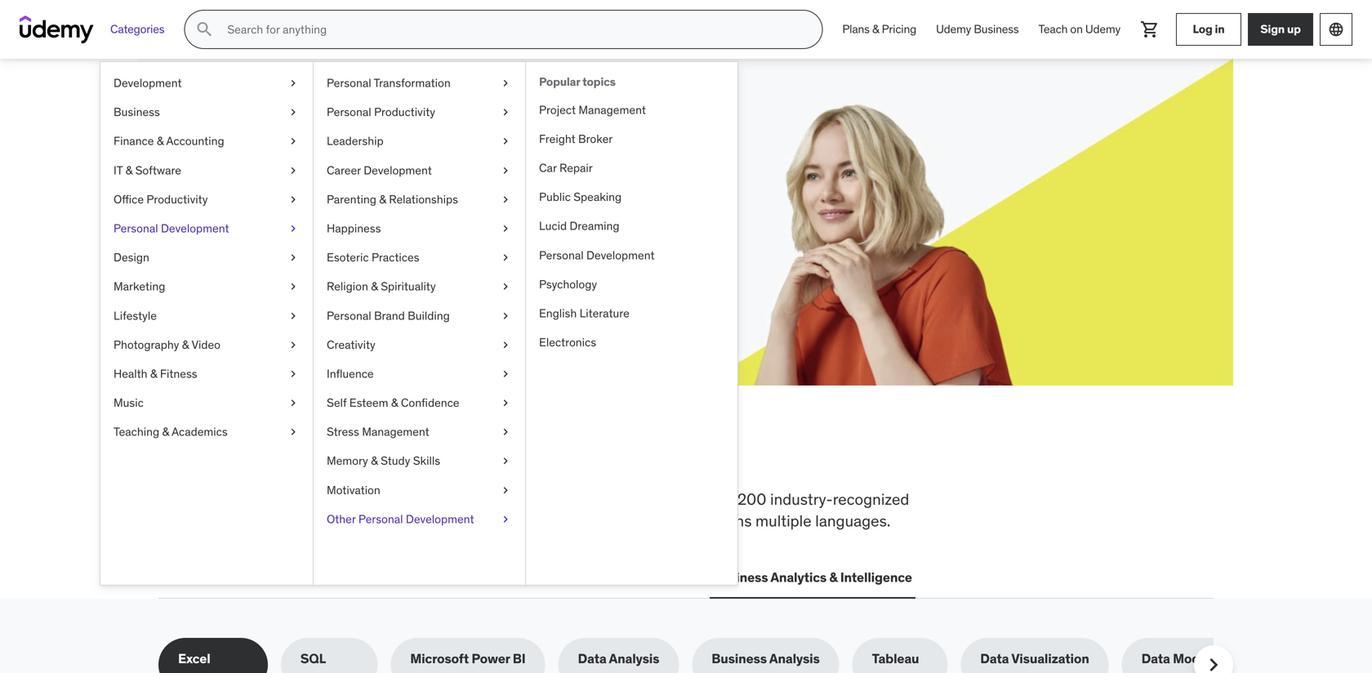 Task type: locate. For each thing, give the bounding box(es) containing it.
self
[[327, 395, 347, 410]]

xsmall image for esoteric practices
[[499, 250, 512, 266]]

technical
[[405, 489, 468, 509]]

microsoft power bi
[[410, 650, 526, 667]]

skills inside skills for your future expand your potential with a course. starting at just $12.99 through dec 15.
[[217, 130, 291, 164]]

for inside covering critical workplace skills to technical topics, including prep content for over 200 industry-recognized certifications, our catalog supports well-rounded professional development and spans multiple languages.
[[681, 489, 700, 509]]

data science
[[497, 569, 577, 586]]

esoteric practices
[[327, 250, 419, 265]]

& inside memory & study skills link
[[371, 454, 378, 468]]

udemy right the on
[[1085, 22, 1121, 37]]

& inside plans & pricing link
[[872, 22, 879, 37]]

xsmall image inside parenting & relationships link
[[499, 191, 512, 207]]

personal development for psychology
[[539, 248, 655, 262]]

personal inside "link"
[[327, 308, 371, 323]]

xsmall image for development
[[287, 75, 300, 91]]

xsmall image inside personal transformation link
[[499, 75, 512, 91]]

xsmall image inside the personal development 'link'
[[287, 221, 300, 237]]

xsmall image inside photography & video link
[[287, 337, 300, 353]]

1 vertical spatial skills
[[413, 454, 440, 468]]

web development
[[162, 569, 274, 586]]

other
[[327, 512, 356, 526]]

development down technical
[[406, 512, 474, 526]]

0 vertical spatial productivity
[[374, 105, 435, 119]]

& for photography & video
[[182, 337, 189, 352]]

0 horizontal spatial udemy
[[936, 22, 971, 37]]

xsmall image for it & software
[[287, 162, 300, 178]]

xsmall image
[[287, 75, 300, 91], [499, 75, 512, 91], [287, 104, 300, 120], [287, 191, 300, 207], [499, 191, 512, 207], [287, 250, 300, 266], [499, 250, 512, 266], [499, 279, 512, 295], [287, 308, 300, 324], [499, 337, 512, 353], [499, 395, 512, 411], [287, 424, 300, 440], [499, 453, 512, 469], [499, 482, 512, 498], [499, 511, 512, 527]]

personal down personal transformation
[[327, 105, 371, 119]]

it & software link
[[100, 156, 313, 185]]

1 horizontal spatial it
[[293, 569, 304, 586]]

log in
[[1193, 22, 1225, 36]]

1 horizontal spatial analysis
[[769, 650, 820, 667]]

personal development inside "element"
[[539, 248, 655, 262]]

it for it & software
[[114, 163, 123, 177]]

choose a language image
[[1328, 21, 1344, 38]]

including
[[522, 489, 585, 509]]

leadership inside button
[[410, 569, 477, 586]]

personal development link
[[100, 214, 313, 243], [526, 241, 738, 270]]

web development button
[[158, 558, 277, 597]]

0 horizontal spatial it
[[114, 163, 123, 177]]

your up with at the top left
[[338, 130, 398, 164]]

1 horizontal spatial udemy
[[1085, 22, 1121, 37]]

1 horizontal spatial management
[[579, 102, 646, 117]]

personal development link for office productivity
[[100, 214, 313, 243]]

categories
[[110, 22, 164, 37]]

leadership
[[327, 134, 384, 148], [410, 569, 477, 586]]

management down topics
[[579, 102, 646, 117]]

excel
[[178, 650, 210, 667]]

& down a
[[379, 192, 386, 207]]

development down lucid dreaming link on the top
[[586, 248, 655, 262]]

influence link
[[314, 359, 525, 388]]

0 vertical spatial it
[[114, 163, 123, 177]]

skills up supports
[[350, 489, 384, 509]]

development up parenting & relationships
[[364, 163, 432, 177]]

management inside other personal development "element"
[[579, 102, 646, 117]]

0 vertical spatial skills
[[217, 130, 291, 164]]

future
[[402, 130, 482, 164]]

xsmall image inside career development link
[[499, 162, 512, 178]]

0 horizontal spatial your
[[264, 170, 289, 187]]

data right bi on the left bottom of page
[[578, 650, 607, 667]]

0 vertical spatial for
[[295, 130, 334, 164]]

with
[[347, 170, 372, 187]]

2 analysis from the left
[[769, 650, 820, 667]]

0 horizontal spatial productivity
[[147, 192, 208, 207]]

0 horizontal spatial analysis
[[609, 650, 659, 667]]

supports
[[338, 511, 399, 531]]

& right finance
[[157, 134, 164, 148]]

productivity for personal productivity
[[374, 105, 435, 119]]

business analytics & intelligence button
[[710, 558, 916, 597]]

& inside photography & video link
[[182, 337, 189, 352]]

leadership up career
[[327, 134, 384, 148]]

xsmall image for other personal development
[[499, 511, 512, 527]]

development down 'office productivity' link
[[161, 221, 229, 236]]

sign
[[1261, 22, 1285, 36]]

xsmall image inside 'stress management' link
[[499, 424, 512, 440]]

0 vertical spatial management
[[579, 102, 646, 117]]

development down categories dropdown button
[[114, 76, 182, 90]]

public speaking
[[539, 190, 622, 204]]

xsmall image inside "lifestyle" link
[[287, 308, 300, 324]]

it inside button
[[293, 569, 304, 586]]

categories button
[[100, 10, 174, 49]]

0 horizontal spatial management
[[362, 424, 429, 439]]

udemy image
[[20, 16, 94, 43]]

productivity down "transformation"
[[374, 105, 435, 119]]

udemy business
[[936, 22, 1019, 37]]

productivity
[[374, 105, 435, 119], [147, 192, 208, 207]]

personal transformation link
[[314, 69, 525, 98]]

development inside "element"
[[586, 248, 655, 262]]

personal up personal productivity
[[327, 76, 371, 90]]

electronics
[[539, 335, 596, 350]]

0 horizontal spatial skills
[[217, 130, 291, 164]]

1 analysis from the left
[[609, 650, 659, 667]]

expand
[[217, 170, 261, 187]]

0 horizontal spatial personal development link
[[100, 214, 313, 243]]

1 vertical spatial productivity
[[147, 192, 208, 207]]

skills up workplace
[[271, 435, 359, 478]]

xsmall image inside health & fitness link
[[287, 366, 300, 382]]

other personal development link
[[314, 505, 525, 534]]

0 horizontal spatial in
[[514, 435, 546, 478]]

0 horizontal spatial personal development
[[114, 221, 229, 236]]

religion & spirituality
[[327, 279, 436, 294]]

& inside parenting & relationships link
[[379, 192, 386, 207]]

it for it certifications
[[293, 569, 304, 586]]

photography & video
[[114, 337, 221, 352]]

plans & pricing
[[842, 22, 917, 37]]

xsmall image inside design link
[[287, 250, 300, 266]]

in right log
[[1215, 22, 1225, 36]]

& inside health & fitness link
[[150, 366, 157, 381]]

skills down 'stress management' link
[[413, 454, 440, 468]]

xsmall image inside happiness link
[[499, 221, 512, 237]]

& inside self esteem & confidence 'link'
[[391, 395, 398, 410]]

xsmall image inside it & software link
[[287, 162, 300, 178]]

& inside business analytics & intelligence button
[[829, 569, 838, 586]]

one
[[552, 435, 611, 478]]

broker
[[578, 131, 613, 146]]

personal development down dreaming
[[539, 248, 655, 262]]

& for parenting & relationships
[[379, 192, 386, 207]]

udemy right the pricing
[[936, 22, 971, 37]]

1 vertical spatial management
[[362, 424, 429, 439]]

& left video on the bottom left of the page
[[182, 337, 189, 352]]

xsmall image inside 'office productivity' link
[[287, 191, 300, 207]]

xsmall image inside esoteric practices link
[[499, 250, 512, 266]]

xsmall image for religion & spirituality
[[499, 279, 512, 295]]

xsmall image inside business link
[[287, 104, 300, 120]]

1 vertical spatial leadership
[[410, 569, 477, 586]]

udemy
[[936, 22, 971, 37], [1085, 22, 1121, 37]]

personal development down the office productivity
[[114, 221, 229, 236]]

for inside skills for your future expand your potential with a course. starting at just $12.99 through dec 15.
[[295, 130, 334, 164]]

content
[[624, 489, 678, 509]]

& right esteem
[[391, 395, 398, 410]]

productivity inside 'office productivity' link
[[147, 192, 208, 207]]

creativity link
[[314, 330, 525, 359]]

psychology link
[[526, 270, 738, 299]]

health & fitness link
[[100, 359, 313, 388]]

personal development link down $12.99
[[100, 214, 313, 243]]

personal inside "element"
[[539, 248, 584, 262]]

popular
[[539, 74, 580, 89]]

data left the visualization at bottom
[[980, 650, 1009, 667]]

xsmall image inside marketing link
[[287, 279, 300, 295]]

it left certifications
[[293, 569, 304, 586]]

0 horizontal spatial for
[[295, 130, 334, 164]]

xsmall image for photography & video
[[287, 337, 300, 353]]

xsmall image inside creativity link
[[499, 337, 512, 353]]

xsmall image inside the finance & accounting link
[[287, 133, 300, 149]]

1 horizontal spatial your
[[338, 130, 398, 164]]

data for data science
[[497, 569, 525, 586]]

1 vertical spatial skills
[[350, 489, 384, 509]]

stress management
[[327, 424, 429, 439]]

teach
[[1039, 22, 1068, 37]]

& right teaching
[[162, 424, 169, 439]]

intelligence
[[840, 569, 912, 586]]

& inside the religion & spirituality link
[[371, 279, 378, 294]]

development inside button
[[192, 569, 274, 586]]

data analysis
[[578, 650, 659, 667]]

confidence
[[401, 395, 459, 410]]

1 vertical spatial it
[[293, 569, 304, 586]]

visualization
[[1012, 650, 1089, 667]]

just
[[496, 170, 517, 187]]

bi
[[513, 650, 526, 667]]

business inside button
[[713, 569, 768, 586]]

other personal development element
[[525, 62, 738, 585]]

business inside topic filters element
[[712, 650, 767, 667]]

development right web
[[192, 569, 274, 586]]

1 horizontal spatial leadership
[[410, 569, 477, 586]]

your
[[338, 130, 398, 164], [264, 170, 289, 187]]

productivity inside 'personal productivity' link
[[374, 105, 435, 119]]

15.
[[335, 189, 351, 205]]

1 horizontal spatial productivity
[[374, 105, 435, 119]]

teaching & academics link
[[100, 417, 313, 447]]

xsmall image
[[499, 104, 512, 120], [287, 133, 300, 149], [499, 133, 512, 149], [287, 162, 300, 178], [499, 162, 512, 178], [287, 221, 300, 237], [499, 221, 512, 237], [287, 279, 300, 295], [499, 308, 512, 324], [287, 337, 300, 353], [287, 366, 300, 382], [499, 366, 512, 382], [287, 395, 300, 411], [499, 424, 512, 440]]

well-
[[403, 511, 437, 531]]

personal development link down dreaming
[[526, 241, 738, 270]]

& inside the finance & accounting link
[[157, 134, 164, 148]]

& for religion & spirituality
[[371, 279, 378, 294]]

xsmall image inside the leadership link
[[499, 133, 512, 149]]

xsmall image inside personal brand building "link"
[[499, 308, 512, 324]]

1 horizontal spatial personal development
[[539, 248, 655, 262]]

xsmall image inside the religion & spirituality link
[[499, 279, 512, 295]]

0 vertical spatial leadership
[[327, 134, 384, 148]]

for up potential
[[295, 130, 334, 164]]

xsmall image for creativity
[[499, 337, 512, 353]]

& up office
[[125, 163, 132, 177]]

for up and
[[681, 489, 700, 509]]

transformation
[[374, 76, 451, 90]]

xsmall image inside self esteem & confidence 'link'
[[499, 395, 512, 411]]

skills up expand at the left top of the page
[[217, 130, 291, 164]]

data inside button
[[497, 569, 525, 586]]

in up including
[[514, 435, 546, 478]]

xsmall image for lifestyle
[[287, 308, 300, 324]]

& for health & fitness
[[150, 366, 157, 381]]

data for data visualization
[[980, 650, 1009, 667]]

xsmall image inside motivation link
[[499, 482, 512, 498]]

& for teaching & academics
[[162, 424, 169, 439]]

xsmall image inside influence "link"
[[499, 366, 512, 382]]

0 vertical spatial your
[[338, 130, 398, 164]]

in
[[1215, 22, 1225, 36], [514, 435, 546, 478]]

personal productivity link
[[314, 98, 525, 127]]

personal down religion
[[327, 308, 371, 323]]

lifestyle
[[114, 308, 157, 323]]

course.
[[385, 170, 428, 187]]

xsmall image for business
[[287, 104, 300, 120]]

leadership for the leadership link
[[327, 134, 384, 148]]

skills
[[271, 435, 359, 478], [350, 489, 384, 509]]

1 horizontal spatial personal development link
[[526, 241, 738, 270]]

topic filters element
[[158, 638, 1250, 673]]

at
[[481, 170, 493, 187]]

productivity for office productivity
[[147, 192, 208, 207]]

1 vertical spatial for
[[681, 489, 700, 509]]

xsmall image inside 'other personal development' link
[[499, 511, 512, 527]]

english
[[539, 306, 577, 321]]

& right plans
[[872, 22, 879, 37]]

business for business analysis
[[712, 650, 767, 667]]

on
[[1070, 22, 1083, 37]]

& inside it & software link
[[125, 163, 132, 177]]

development
[[587, 511, 677, 531]]

1 vertical spatial your
[[264, 170, 289, 187]]

it up office
[[114, 163, 123, 177]]

& for plans & pricing
[[872, 22, 879, 37]]

creativity
[[327, 337, 375, 352]]

speaking
[[574, 190, 622, 204]]

teach on udemy
[[1039, 22, 1121, 37]]

1 horizontal spatial in
[[1215, 22, 1225, 36]]

car
[[539, 160, 557, 175]]

analysis
[[609, 650, 659, 667], [769, 650, 820, 667]]

1 vertical spatial personal development
[[539, 248, 655, 262]]

& right health
[[150, 366, 157, 381]]

it
[[114, 163, 123, 177], [293, 569, 304, 586]]

xsmall image for career development
[[499, 162, 512, 178]]

esoteric practices link
[[314, 243, 525, 272]]

personal up psychology
[[539, 248, 584, 262]]

personal
[[327, 76, 371, 90], [327, 105, 371, 119], [114, 221, 158, 236], [539, 248, 584, 262], [327, 308, 371, 323], [359, 512, 403, 526]]

data left modeling
[[1142, 650, 1170, 667]]

xsmall image inside development link
[[287, 75, 300, 91]]

xsmall image inside memory & study skills link
[[499, 453, 512, 469]]

business for business
[[114, 105, 160, 119]]

leadership down rounded
[[410, 569, 477, 586]]

communication
[[596, 569, 693, 586]]

& left study
[[371, 454, 378, 468]]

xsmall image inside teaching & academics "link"
[[287, 424, 300, 440]]

project management link
[[526, 95, 738, 124]]

data left science
[[497, 569, 525, 586]]

management up study
[[362, 424, 429, 439]]

productivity down software
[[147, 192, 208, 207]]

development
[[114, 76, 182, 90], [364, 163, 432, 177], [161, 221, 229, 236], [586, 248, 655, 262], [406, 512, 474, 526], [192, 569, 274, 586]]

xsmall image inside 'personal productivity' link
[[499, 104, 512, 120]]

xsmall image inside music link
[[287, 395, 300, 411]]

& right analytics
[[829, 569, 838, 586]]

& inside teaching & academics "link"
[[162, 424, 169, 439]]

fitness
[[160, 366, 197, 381]]

0 vertical spatial personal development
[[114, 221, 229, 236]]

data modeling
[[1142, 650, 1230, 667]]

web
[[162, 569, 189, 586]]

your up the through
[[264, 170, 289, 187]]

1 horizontal spatial for
[[681, 489, 700, 509]]

development for the web development button
[[192, 569, 274, 586]]

1 horizontal spatial skills
[[413, 454, 440, 468]]

recognized
[[833, 489, 909, 509]]

personal development for design
[[114, 221, 229, 236]]

0 horizontal spatial leadership
[[327, 134, 384, 148]]

industry-
[[770, 489, 833, 509]]

xsmall image for self esteem & confidence
[[499, 395, 512, 411]]

0 vertical spatial skills
[[271, 435, 359, 478]]

& right religion
[[371, 279, 378, 294]]



Task type: vqa. For each thing, say whether or not it's contained in the screenshot.
the top Bootcamp
no



Task type: describe. For each thing, give the bounding box(es) containing it.
xsmall image for design
[[287, 250, 300, 266]]

sql
[[300, 650, 326, 667]]

pricing
[[882, 22, 917, 37]]

xsmall image for office productivity
[[287, 191, 300, 207]]

software
[[135, 163, 181, 177]]

esteem
[[349, 395, 388, 410]]

development for office productivity's the personal development 'link'
[[161, 221, 229, 236]]

sign up link
[[1248, 13, 1313, 46]]

xsmall image for influence
[[499, 366, 512, 382]]

1 udemy from the left
[[936, 22, 971, 37]]

xsmall image for memory & study skills
[[499, 453, 512, 469]]

& for finance & accounting
[[157, 134, 164, 148]]

skills inside memory & study skills link
[[413, 454, 440, 468]]

place
[[617, 435, 702, 478]]

xsmall image for happiness
[[499, 221, 512, 237]]

xsmall image for finance & accounting
[[287, 133, 300, 149]]

xsmall image for personal development
[[287, 221, 300, 237]]

xsmall image for health & fitness
[[287, 366, 300, 382]]

happiness link
[[314, 214, 525, 243]]

finance & accounting link
[[100, 127, 313, 156]]

video
[[191, 337, 221, 352]]

teaching
[[114, 424, 159, 439]]

dreaming
[[570, 219, 620, 233]]

management for stress management
[[362, 424, 429, 439]]

Search for anything text field
[[224, 16, 802, 43]]

potential
[[293, 170, 344, 187]]

psychology
[[539, 277, 597, 291]]

business for business analytics & intelligence
[[713, 569, 768, 586]]

english literature link
[[526, 299, 738, 328]]

topics
[[583, 74, 616, 89]]

catalog
[[283, 511, 334, 531]]

data for data modeling
[[1142, 650, 1170, 667]]

to
[[388, 489, 402, 509]]

xsmall image for parenting & relationships
[[499, 191, 512, 207]]

dec
[[309, 189, 332, 205]]

it certifications
[[293, 569, 390, 586]]

the
[[212, 435, 265, 478]]

photography & video link
[[100, 330, 313, 359]]

data science button
[[494, 558, 580, 597]]

music link
[[100, 388, 313, 417]]

xsmall image for personal brand building
[[499, 308, 512, 324]]

personal productivity
[[327, 105, 435, 119]]

plans & pricing link
[[833, 10, 926, 49]]

spirituality
[[381, 279, 436, 294]]

xsmall image for leadership
[[499, 133, 512, 149]]

xsmall image for marketing
[[287, 279, 300, 295]]

personal brand building
[[327, 308, 450, 323]]

certifications
[[307, 569, 390, 586]]

finance & accounting
[[114, 134, 224, 148]]

microsoft
[[410, 650, 469, 667]]

photography
[[114, 337, 179, 352]]

finance
[[114, 134, 154, 148]]

business link
[[100, 98, 313, 127]]

car repair link
[[526, 154, 738, 183]]

religion & spirituality link
[[314, 272, 525, 301]]

xsmall image for teaching & academics
[[287, 424, 300, 440]]

development link
[[100, 69, 313, 98]]

management for project management
[[579, 102, 646, 117]]

esoteric
[[327, 250, 369, 265]]

accounting
[[166, 134, 224, 148]]

personal transformation
[[327, 76, 451, 90]]

motivation
[[327, 483, 380, 497]]

certifications,
[[158, 511, 253, 531]]

memory
[[327, 454, 368, 468]]

memory & study skills
[[327, 454, 440, 468]]

and
[[681, 511, 707, 531]]

& for it & software
[[125, 163, 132, 177]]

leadership for leadership button
[[410, 569, 477, 586]]

study
[[381, 454, 410, 468]]

development for the personal development 'link' related to lucid dreaming
[[586, 248, 655, 262]]

freight broker
[[539, 131, 613, 146]]

science
[[528, 569, 577, 586]]

a
[[375, 170, 382, 187]]

memory & study skills link
[[314, 447, 525, 476]]

personal up design
[[114, 221, 158, 236]]

english literature
[[539, 306, 630, 321]]

xsmall image for motivation
[[499, 482, 512, 498]]

xsmall image for music
[[287, 395, 300, 411]]

tableau
[[872, 650, 919, 667]]

office productivity link
[[100, 185, 313, 214]]

project
[[539, 102, 576, 117]]

analysis for data analysis
[[609, 650, 659, 667]]

design
[[114, 250, 149, 265]]

xsmall image for stress management
[[499, 424, 512, 440]]

popular topics
[[539, 74, 616, 89]]

plans
[[842, 22, 870, 37]]

lifestyle link
[[100, 301, 313, 330]]

2 udemy from the left
[[1085, 22, 1121, 37]]

project management
[[539, 102, 646, 117]]

other personal development
[[327, 512, 474, 526]]

data for data analysis
[[578, 650, 607, 667]]

through
[[260, 189, 306, 205]]

skills inside covering critical workplace skills to technical topics, including prep content for over 200 industry-recognized certifications, our catalog supports well-rounded professional development and spans multiple languages.
[[350, 489, 384, 509]]

& for memory & study skills
[[371, 454, 378, 468]]

development for career development link
[[364, 163, 432, 177]]

influence
[[327, 366, 374, 381]]

office productivity
[[114, 192, 208, 207]]

200
[[738, 489, 767, 509]]

next image
[[1201, 652, 1227, 673]]

relationships
[[389, 192, 458, 207]]

self esteem & confidence
[[327, 395, 459, 410]]

xsmall image for personal productivity
[[499, 104, 512, 120]]

shopping cart with 0 items image
[[1140, 20, 1160, 39]]

parenting & relationships
[[327, 192, 458, 207]]

multiple
[[756, 511, 812, 531]]

personal down to
[[359, 512, 403, 526]]

stress management link
[[314, 417, 525, 447]]

freight broker link
[[526, 124, 738, 154]]

music
[[114, 395, 144, 410]]

critical
[[224, 489, 271, 509]]

xsmall image for personal transformation
[[499, 75, 512, 91]]

covering critical workplace skills to technical topics, including prep content for over 200 industry-recognized certifications, our catalog supports well-rounded professional development and spans multiple languages.
[[158, 489, 909, 531]]

all
[[158, 435, 206, 478]]

data visualization
[[980, 650, 1089, 667]]

freight
[[539, 131, 576, 146]]

self esteem & confidence link
[[314, 388, 525, 417]]

personal development link for lucid dreaming
[[526, 241, 738, 270]]

submit search image
[[195, 20, 214, 39]]

brand
[[374, 308, 405, 323]]

1 vertical spatial in
[[514, 435, 546, 478]]

spans
[[711, 511, 752, 531]]

0 vertical spatial in
[[1215, 22, 1225, 36]]

covering
[[158, 489, 221, 509]]

analysis for business analysis
[[769, 650, 820, 667]]



